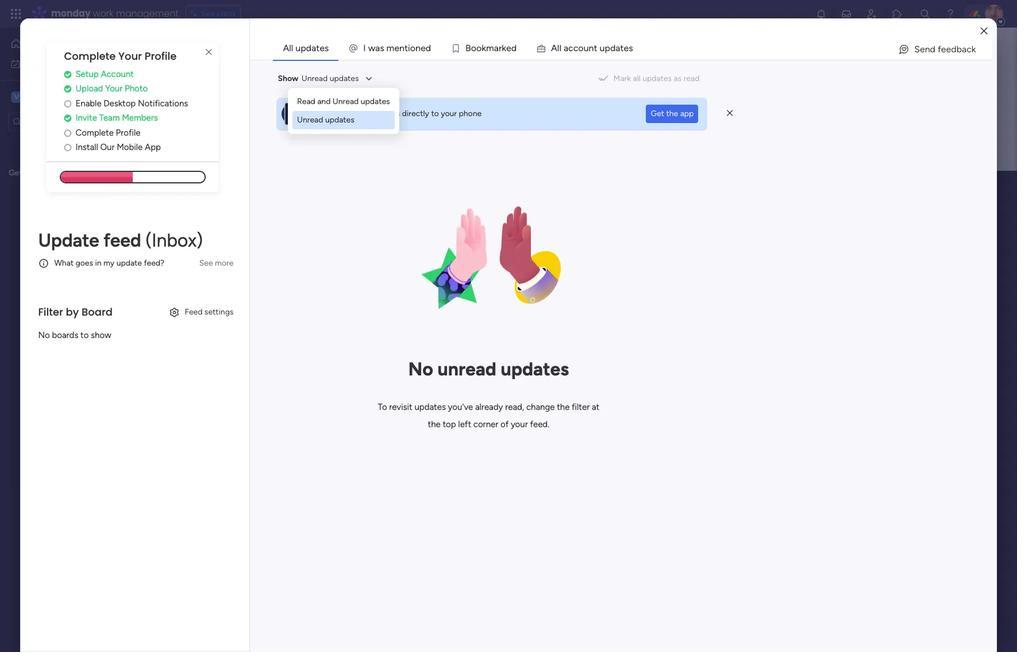 Task type: locate. For each thing, give the bounding box(es) containing it.
started
[[24, 168, 50, 178]]

inbox image
[[841, 8, 853, 20]]

workspace right "this"
[[334, 276, 384, 289]]

your down read and unread updates
[[337, 109, 353, 118]]

complete profile
[[76, 128, 141, 138]]

your
[[337, 109, 353, 118], [441, 109, 457, 118], [511, 419, 528, 429]]

1 vertical spatial work
[[38, 58, 56, 68]]

dapulse x slim image
[[202, 45, 216, 59], [728, 108, 734, 118]]

in left "this"
[[304, 276, 312, 289]]

lottie animation image
[[397, 165, 581, 349]]

0 horizontal spatial from
[[60, 232, 77, 242]]

dapulse x slim image down see plans button
[[202, 45, 216, 59]]

check circle image
[[64, 70, 71, 79], [64, 114, 71, 123]]

scratch
[[79, 232, 106, 242]]

by inside this workspace is empty. get started by adding boards, docs, forms or dashboards.
[[52, 168, 61, 178]]

no down filter
[[38, 330, 50, 340]]

2 circle o image from the top
[[64, 143, 71, 152]]

workspace selection element
[[11, 90, 99, 104]]

3 a from the left
[[564, 43, 569, 53]]

1 horizontal spatial d
[[512, 43, 517, 53]]

all updates link
[[274, 37, 338, 59]]

e left i
[[395, 43, 400, 53]]

notifications image
[[816, 8, 828, 20]]

feed settings
[[185, 307, 234, 317]]

circle o image down circle o icon
[[64, 143, 71, 152]]

setup account link
[[64, 68, 219, 81]]

t right w at the left top of page
[[405, 43, 408, 53]]

i
[[364, 43, 366, 53]]

see left plans at left
[[201, 9, 215, 18]]

invite team members link
[[64, 112, 219, 125]]

m
[[387, 43, 395, 53], [487, 43, 494, 53]]

1 c from the left
[[569, 43, 574, 53]]

from right add
[[245, 306, 264, 317]]

enable
[[76, 98, 102, 109]]

1 horizontal spatial workspace
[[334, 276, 384, 289]]

2 vertical spatial the
[[428, 419, 441, 429]]

1 a from the left
[[376, 43, 380, 53]]

0 vertical spatial to
[[432, 109, 439, 118]]

check circle image inside the setup account link
[[64, 70, 71, 79]]

1 m from the left
[[387, 43, 395, 53]]

profile up the setup account link
[[145, 49, 177, 63]]

boards right '0'
[[270, 276, 302, 289]]

o right b
[[477, 43, 482, 53]]

2 vertical spatial unread
[[297, 115, 323, 125]]

updates
[[296, 43, 329, 53], [330, 74, 359, 83], [361, 97, 390, 106], [325, 115, 355, 125], [501, 358, 570, 380], [415, 402, 446, 412]]

0 vertical spatial get
[[651, 108, 665, 118]]

2 vertical spatial boards
[[52, 330, 78, 340]]

2 horizontal spatial your
[[511, 419, 528, 429]]

install our mobile app link
[[64, 141, 219, 154]]

m left i
[[387, 43, 395, 53]]

0 horizontal spatial the
[[428, 419, 441, 429]]

1 horizontal spatial m
[[487, 43, 494, 53]]

r
[[499, 43, 502, 53]]

a right i
[[376, 43, 380, 53]]

unread
[[302, 74, 328, 83], [333, 97, 359, 106], [297, 115, 323, 125]]

a
[[376, 43, 380, 53], [494, 43, 499, 53], [564, 43, 569, 53], [616, 43, 621, 53]]

l left p
[[558, 43, 560, 53]]

show
[[91, 330, 111, 340]]

by
[[52, 168, 61, 178], [66, 305, 79, 319]]

your
[[119, 49, 142, 63], [105, 84, 123, 94]]

updates up top
[[415, 402, 446, 412]]

0 vertical spatial see
[[201, 9, 215, 18]]

the
[[667, 108, 679, 118], [557, 402, 570, 412], [428, 419, 441, 429]]

0 vertical spatial check circle image
[[64, 70, 71, 79]]

my work
[[25, 58, 56, 68]]

1 vertical spatial circle o image
[[64, 143, 71, 152]]

1 vertical spatial boards
[[270, 276, 302, 289]]

2 l from the left
[[560, 43, 562, 53]]

0 vertical spatial circle o image
[[64, 99, 71, 108]]

a right b
[[494, 43, 499, 53]]

team
[[99, 113, 120, 123]]

dialog
[[20, 18, 998, 652]]

1 vertical spatial in
[[304, 276, 312, 289]]

unread right and
[[333, 97, 359, 106]]

e right i
[[421, 43, 426, 53]]

(inbox)
[[145, 229, 203, 251]]

the left app
[[667, 108, 679, 118]]

s right w at the left top of page
[[380, 43, 385, 53]]

u
[[584, 43, 589, 53], [600, 43, 605, 53]]

4 a from the left
[[616, 43, 621, 53]]

4 o from the left
[[579, 43, 584, 53]]

get left the started
[[9, 168, 22, 178]]

1 d from the left
[[426, 43, 431, 53]]

this
[[28, 155, 43, 165]]

receive
[[307, 109, 335, 118]]

s
[[380, 43, 385, 53], [629, 43, 634, 53]]

o left p
[[579, 43, 584, 53]]

all
[[283, 43, 293, 53]]

filter
[[38, 305, 63, 319]]

1 vertical spatial complete
[[76, 128, 114, 138]]

filter
[[572, 402, 590, 412]]

0 vertical spatial by
[[52, 168, 61, 178]]

1 vertical spatial get
[[9, 168, 22, 178]]

members
[[122, 113, 158, 123]]

2 m from the left
[[487, 43, 494, 53]]

0 horizontal spatial workspace
[[45, 155, 84, 165]]

l right the a at the right of the page
[[560, 43, 562, 53]]

0 horizontal spatial k
[[482, 43, 487, 53]]

apps image
[[892, 8, 904, 20]]

2 k from the left
[[502, 43, 507, 53]]

0 vertical spatial boards
[[248, 244, 277, 255]]

2 t from the left
[[594, 43, 598, 53]]

k
[[482, 43, 487, 53], [502, 43, 507, 53]]

o left r on the top left of page
[[471, 43, 477, 53]]

a right p
[[616, 43, 621, 53]]

1 vertical spatial from
[[245, 306, 264, 317]]

check circle image inside "invite team members" link
[[64, 114, 71, 123]]

1 vertical spatial workspace
[[334, 276, 384, 289]]

1 horizontal spatial by
[[66, 305, 79, 319]]

1 horizontal spatial your
[[441, 109, 457, 118]]

virtual pet game
[[26, 91, 98, 102]]

0 horizontal spatial get
[[9, 168, 22, 178]]

0 vertical spatial workspace
[[45, 155, 84, 165]]

1 vertical spatial check circle image
[[64, 114, 71, 123]]

1 horizontal spatial no
[[409, 358, 434, 380]]

1 n from the left
[[400, 43, 405, 53]]

1 circle o image from the top
[[64, 99, 71, 108]]

the left top
[[428, 419, 441, 429]]

1 horizontal spatial work
[[93, 7, 114, 20]]

0 horizontal spatial n
[[400, 43, 405, 53]]

m left r on the top left of page
[[487, 43, 494, 53]]

see plans
[[201, 9, 236, 18]]

w
[[368, 43, 376, 53]]

2 horizontal spatial n
[[589, 43, 594, 53]]

1 horizontal spatial from
[[245, 306, 264, 317]]

1 vertical spatial the
[[557, 402, 570, 412]]

the left filter
[[557, 402, 570, 412]]

read,
[[506, 402, 525, 412]]

unread up read
[[302, 74, 328, 83]]

you've
[[448, 402, 473, 412]]

m for a
[[487, 43, 494, 53]]

0 horizontal spatial no
[[38, 330, 50, 340]]

1 vertical spatial no
[[409, 358, 434, 380]]

boards right recent
[[248, 244, 277, 255]]

1 vertical spatial see
[[199, 258, 213, 268]]

a right the a at the right of the page
[[564, 43, 569, 53]]

e right r on the top left of page
[[507, 43, 512, 53]]

no up revisit
[[409, 358, 434, 380]]

0 vertical spatial dapulse x slim image
[[202, 45, 216, 59]]

0 horizontal spatial your
[[337, 109, 353, 118]]

check circle image up check circle image
[[64, 70, 71, 79]]

home
[[26, 39, 48, 48]]

work right "monday"
[[93, 7, 114, 20]]

to right directly at the top left of the page
[[432, 109, 439, 118]]

search everything image
[[920, 8, 932, 20]]

1 horizontal spatial k
[[502, 43, 507, 53]]

1 horizontal spatial s
[[629, 43, 634, 53]]

e right p
[[624, 43, 629, 53]]

dapulse x slim image right app
[[728, 108, 734, 118]]

0 horizontal spatial work
[[38, 58, 56, 68]]

c
[[569, 43, 574, 53], [574, 43, 579, 53]]

add from templates
[[225, 306, 308, 317]]

n left i
[[400, 43, 405, 53]]

2 horizontal spatial d
[[611, 43, 616, 53]]

1 horizontal spatial n
[[416, 43, 421, 53]]

show
[[278, 74, 299, 83]]

0 horizontal spatial m
[[387, 43, 395, 53]]

goes
[[76, 258, 93, 268]]

t
[[405, 43, 408, 53], [594, 43, 598, 53], [621, 43, 624, 53]]

tab list
[[273, 37, 993, 60]]

my work button
[[7, 54, 124, 73]]

1 vertical spatial your
[[105, 84, 123, 94]]

setup
[[76, 69, 99, 79]]

o right w at the left top of page
[[410, 43, 416, 53]]

u left p
[[584, 43, 589, 53]]

2 n from the left
[[416, 43, 421, 53]]

this workspace is empty. get started by adding boards, docs, forms or dashboards.
[[9, 155, 138, 190]]

add
[[225, 306, 242, 317]]

circle o image for install
[[64, 143, 71, 152]]

2 check circle image from the top
[[64, 114, 71, 123]]

what goes in my update feed?
[[54, 258, 165, 268]]

work inside button
[[38, 58, 56, 68]]

workspace up adding
[[45, 155, 84, 165]]

0 horizontal spatial u
[[584, 43, 589, 53]]

get inside this workspace is empty. get started by adding boards, docs, forms or dashboards.
[[9, 168, 22, 178]]

check circle image for invite
[[64, 114, 71, 123]]

update feed (inbox)
[[38, 229, 203, 251]]

n
[[400, 43, 405, 53], [416, 43, 421, 53], [589, 43, 594, 53]]

updates right all
[[296, 43, 329, 53]]

of
[[501, 419, 509, 429]]

0 horizontal spatial dapulse x slim image
[[202, 45, 216, 59]]

app
[[681, 108, 694, 118]]

n right i
[[416, 43, 421, 53]]

complete up install
[[76, 128, 114, 138]]

see
[[201, 9, 215, 18], [199, 258, 213, 268]]

3 t from the left
[[621, 43, 624, 53]]

t right p
[[621, 43, 624, 53]]

1 check circle image from the top
[[64, 70, 71, 79]]

your inside to revisit updates you've already read, change the filter at the top left corner of your feed.
[[511, 419, 528, 429]]

your left phone
[[441, 109, 457, 118]]

more
[[215, 258, 234, 268]]

0 vertical spatial the
[[667, 108, 679, 118]]

desktop
[[104, 98, 136, 109]]

send feedback
[[915, 44, 977, 55]]

circle o image
[[64, 99, 71, 108], [64, 143, 71, 152]]

unread down read
[[297, 115, 323, 125]]

0 horizontal spatial d
[[426, 43, 431, 53]]

0 vertical spatial from
[[60, 232, 77, 242]]

0 vertical spatial no
[[38, 330, 50, 340]]

workspace
[[45, 155, 84, 165], [334, 276, 384, 289]]

d for a l l a c c o u n t u p d a t e s
[[611, 43, 616, 53]]

check circle image up circle o icon
[[64, 114, 71, 123]]

1 horizontal spatial get
[[651, 108, 665, 118]]

s right p
[[629, 43, 634, 53]]

to left show
[[81, 330, 89, 340]]

boards inside dialog
[[52, 330, 78, 340]]

2 c from the left
[[574, 43, 579, 53]]

1 horizontal spatial u
[[600, 43, 605, 53]]

1 horizontal spatial t
[[594, 43, 598, 53]]

see more button
[[195, 254, 238, 272]]

circle o image for enable
[[64, 99, 71, 108]]

see for see plans
[[201, 9, 215, 18]]

your right of
[[511, 419, 528, 429]]

from inside button
[[245, 306, 264, 317]]

0 vertical spatial your
[[119, 49, 142, 63]]

help image
[[946, 8, 957, 20]]

u right the a at the right of the page
[[600, 43, 605, 53]]

work for monday
[[93, 7, 114, 20]]

read
[[297, 97, 316, 106]]

1 o from the left
[[410, 43, 416, 53]]

3 d from the left
[[611, 43, 616, 53]]

see left the more
[[199, 258, 213, 268]]

receive your notifications directly to your phone
[[307, 109, 482, 118]]

invite members image
[[867, 8, 878, 20]]

from right start
[[60, 232, 77, 242]]

0 horizontal spatial by
[[52, 168, 61, 178]]

invite
[[76, 113, 97, 123]]

o
[[410, 43, 416, 53], [471, 43, 477, 53], [477, 43, 482, 53], [579, 43, 584, 53]]

t left p
[[594, 43, 598, 53]]

add from templates button
[[216, 300, 317, 323]]

0 vertical spatial complete
[[64, 49, 116, 63]]

i w a s m e n t i o n e d
[[364, 43, 431, 53]]

profile up mobile
[[116, 128, 141, 138]]

p
[[605, 43, 611, 53]]

circle o image inside install our mobile app link
[[64, 143, 71, 152]]

no for no boards to show
[[38, 330, 50, 340]]

2 horizontal spatial the
[[667, 108, 679, 118]]

already
[[476, 402, 503, 412]]

get left app
[[651, 108, 665, 118]]

dialog containing update feed
[[20, 18, 998, 652]]

circle o image down check circle image
[[64, 99, 71, 108]]

circle o image inside enable desktop notifications link
[[64, 99, 71, 108]]

0 vertical spatial work
[[93, 7, 114, 20]]

1 vertical spatial to
[[81, 330, 89, 340]]

0 horizontal spatial profile
[[116, 128, 141, 138]]

get the app
[[651, 108, 694, 118]]

workspace inside this workspace is empty. get started by adding boards, docs, forms or dashboards.
[[45, 155, 84, 165]]

your up the setup account link
[[119, 49, 142, 63]]

1 k from the left
[[482, 43, 487, 53]]

to
[[378, 402, 387, 412]]

boards down filter by board on the left of page
[[52, 330, 78, 340]]

pet
[[57, 91, 71, 102]]

from inside "button"
[[60, 232, 77, 242]]

by up or
[[52, 168, 61, 178]]

1 vertical spatial by
[[66, 305, 79, 319]]

0 horizontal spatial in
[[95, 258, 102, 268]]

in left my on the top left of page
[[95, 258, 102, 268]]

1 u from the left
[[584, 43, 589, 53]]

0 vertical spatial in
[[95, 258, 102, 268]]

0 vertical spatial profile
[[145, 49, 177, 63]]

recent boards
[[217, 244, 277, 255]]

complete up setup
[[64, 49, 116, 63]]

1 horizontal spatial dapulse x slim image
[[728, 108, 734, 118]]

0 horizontal spatial s
[[380, 43, 385, 53]]

2 s from the left
[[629, 43, 634, 53]]

feed.
[[531, 419, 550, 429]]

work for my
[[38, 58, 56, 68]]

workspace image
[[11, 91, 22, 103]]

by right filter
[[66, 305, 79, 319]]

work right my at the left top of page
[[38, 58, 56, 68]]

get
[[651, 108, 665, 118], [9, 168, 22, 178]]

2 horizontal spatial t
[[621, 43, 624, 53]]

m for e
[[387, 43, 395, 53]]

your down account
[[105, 84, 123, 94]]

n left p
[[589, 43, 594, 53]]

empty.
[[93, 155, 118, 165]]

1 horizontal spatial profile
[[145, 49, 177, 63]]

what
[[54, 258, 74, 268]]

change
[[527, 402, 555, 412]]

0 horizontal spatial t
[[405, 43, 408, 53]]

see plans button
[[186, 5, 241, 22]]

boards
[[248, 244, 277, 255], [270, 276, 302, 289], [52, 330, 78, 340]]



Task type: describe. For each thing, give the bounding box(es) containing it.
home button
[[7, 35, 124, 53]]

3 o from the left
[[477, 43, 482, 53]]

updates inside all updates link
[[296, 43, 329, 53]]

to revisit updates you've already read, change the filter at the top left corner of your feed.
[[378, 402, 600, 429]]

enable desktop notifications link
[[64, 97, 219, 110]]

no unread updates
[[409, 358, 570, 380]]

updates up notifications at the top
[[361, 97, 390, 106]]

your for photo
[[105, 84, 123, 94]]

updates down read and unread updates
[[325, 115, 355, 125]]

plans
[[217, 9, 236, 18]]

2 d from the left
[[512, 43, 517, 53]]

1 vertical spatial profile
[[116, 128, 141, 138]]

a
[[552, 43, 558, 53]]

1 horizontal spatial in
[[304, 276, 312, 289]]

get inside button
[[651, 108, 665, 118]]

send feedback button
[[894, 40, 982, 59]]

and
[[318, 97, 331, 106]]

have
[[236, 276, 258, 289]]

from for add
[[245, 306, 264, 317]]

see for see more
[[199, 258, 213, 268]]

install
[[76, 142, 98, 153]]

2 o from the left
[[471, 43, 477, 53]]

by inside dialog
[[66, 305, 79, 319]]

i
[[408, 43, 410, 53]]

enable desktop notifications
[[76, 98, 188, 109]]

my
[[104, 258, 115, 268]]

3 e from the left
[[507, 43, 512, 53]]

close image
[[981, 27, 988, 35]]

notifications
[[138, 98, 188, 109]]

unread updates
[[297, 115, 355, 125]]

dashboards.
[[68, 181, 111, 190]]

get the app button
[[647, 104, 699, 123]]

start from scratch button
[[36, 228, 111, 246]]

1 horizontal spatial the
[[557, 402, 570, 412]]

feed
[[185, 307, 203, 317]]

app
[[145, 142, 161, 153]]

a l l a c c o u n t u p d a t e s
[[552, 43, 634, 53]]

complete for complete profile
[[76, 128, 114, 138]]

your for profile
[[119, 49, 142, 63]]

james peterson image
[[986, 5, 1004, 23]]

virtual
[[26, 91, 54, 102]]

templates
[[267, 306, 308, 317]]

boards,
[[90, 168, 117, 178]]

1 horizontal spatial to
[[432, 109, 439, 118]]

install our mobile app
[[76, 142, 161, 153]]

0
[[261, 276, 267, 289]]

forms
[[35, 181, 56, 190]]

start from scratch
[[40, 232, 106, 242]]

0 vertical spatial unread
[[302, 74, 328, 83]]

or
[[58, 181, 66, 190]]

3 n from the left
[[589, 43, 594, 53]]

settings
[[205, 307, 234, 317]]

complete for complete your profile
[[64, 49, 116, 63]]

revisit
[[390, 402, 413, 412]]

see more
[[199, 258, 234, 268]]

phone
[[459, 109, 482, 118]]

Search in workspace field
[[24, 115, 96, 128]]

upload
[[76, 84, 103, 94]]

no for no unread updates
[[409, 358, 434, 380]]

2 e from the left
[[421, 43, 426, 53]]

left
[[459, 419, 472, 429]]

my
[[25, 58, 36, 68]]

1 vertical spatial unread
[[333, 97, 359, 106]]

upload your photo link
[[64, 82, 219, 95]]

top
[[443, 419, 456, 429]]

circle o image
[[64, 129, 71, 137]]

notifications
[[355, 109, 400, 118]]

read and unread updates
[[297, 97, 390, 106]]

1 l from the left
[[558, 43, 560, 53]]

virtual pet game rename workspace element
[[284, 176, 859, 201]]

updates up "change"
[[501, 358, 570, 380]]

photo
[[125, 84, 148, 94]]

recent
[[217, 244, 246, 255]]

the inside button
[[667, 108, 679, 118]]

2 u from the left
[[600, 43, 605, 53]]

docs,
[[119, 168, 138, 178]]

complete profile link
[[64, 126, 219, 139]]

is
[[86, 155, 91, 165]]

1 s from the left
[[380, 43, 385, 53]]

updates up read and unread updates
[[330, 74, 359, 83]]

d for i w a s m e n t i o n e d
[[426, 43, 431, 53]]

monday work management
[[51, 7, 179, 20]]

tab list containing all updates
[[273, 37, 993, 60]]

feed
[[104, 229, 141, 251]]

you
[[216, 276, 234, 289]]

no boards to show
[[38, 330, 111, 340]]

directly
[[402, 109, 430, 118]]

management
[[116, 7, 179, 20]]

start
[[40, 232, 58, 242]]

boards for recent boards
[[248, 244, 277, 255]]

2 a from the left
[[494, 43, 499, 53]]

check circle image
[[64, 85, 71, 93]]

mobile
[[117, 142, 143, 153]]

1 e from the left
[[395, 43, 400, 53]]

this
[[315, 276, 332, 289]]

unread
[[438, 358, 497, 380]]

at
[[592, 402, 600, 412]]

update
[[117, 258, 142, 268]]

updates inside to revisit updates you've already read, change the filter at the top left corner of your feed.
[[415, 402, 446, 412]]

0 horizontal spatial to
[[81, 330, 89, 340]]

from for start
[[60, 232, 77, 242]]

show unread updates
[[278, 74, 359, 83]]

lottie animation element
[[397, 165, 581, 349]]

select product image
[[10, 8, 22, 20]]

1 vertical spatial dapulse x slim image
[[728, 108, 734, 118]]

send
[[915, 44, 936, 55]]

setup account
[[76, 69, 134, 79]]

in inside dialog
[[95, 258, 102, 268]]

adding
[[63, 168, 88, 178]]

check circle image for setup
[[64, 70, 71, 79]]

1 t from the left
[[405, 43, 408, 53]]

boards for no boards to show
[[52, 330, 78, 340]]

4 e from the left
[[624, 43, 629, 53]]

invite team members
[[76, 113, 158, 123]]



Task type: vqa. For each thing, say whether or not it's contained in the screenshot.
1st Title from the bottom
no



